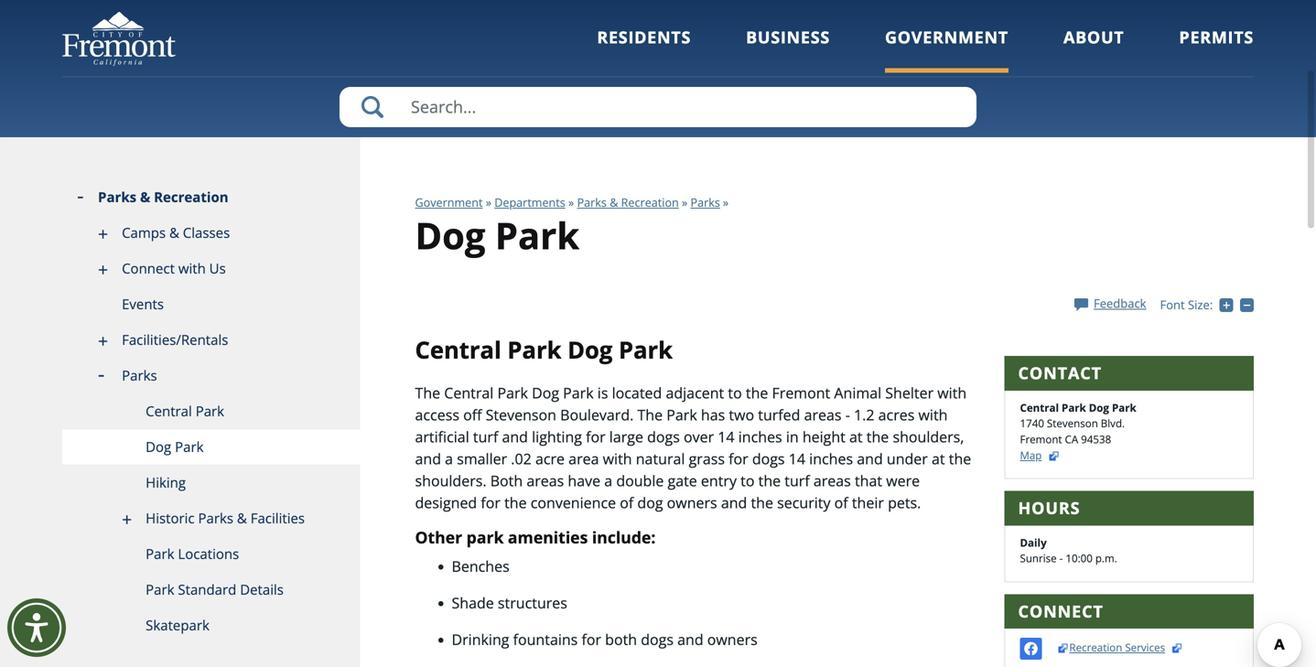 Task type: vqa. For each thing, say whether or not it's contained in the screenshot.
This information, combined with any documents referred to on the page, outlines the terms of use by which you may make use of our website,
no



Task type: locate. For each thing, give the bounding box(es) containing it.
under
[[887, 449, 928, 469]]

located
[[612, 383, 662, 403]]

that
[[855, 471, 883, 491]]

park locations link
[[62, 537, 360, 573]]

fremont up map link
[[1020, 432, 1063, 447]]

and up that
[[857, 449, 883, 469]]

recreation inside 'parks & recreation' link
[[154, 188, 229, 206]]

the down shoulders,
[[949, 449, 972, 469]]

permits
[[1180, 26, 1254, 49]]

1 vertical spatial at
[[932, 449, 945, 469]]

fremont
[[772, 383, 831, 403], [1020, 432, 1063, 447]]

of left their
[[835, 493, 848, 513]]

the down located
[[638, 405, 663, 425]]

0 horizontal spatial government link
[[415, 194, 483, 210]]

park up skatepark
[[146, 580, 174, 599]]

inches down the 'height'
[[809, 449, 853, 469]]

14 down has
[[718, 427, 735, 447]]

1 of from the left
[[620, 493, 634, 513]]

dogs down turfed
[[752, 449, 785, 469]]

0 vertical spatial fremont
[[772, 383, 831, 403]]

the up security
[[759, 471, 781, 491]]

for up "entry"
[[729, 449, 749, 469]]

- left 1.2
[[846, 405, 850, 425]]

0 vertical spatial a
[[445, 449, 453, 469]]

have
[[568, 471, 601, 491]]

business
[[746, 26, 830, 49]]

&
[[140, 188, 150, 206], [610, 194, 618, 210], [169, 223, 179, 242], [237, 509, 247, 528]]

the left security
[[751, 493, 774, 513]]

standard
[[178, 580, 237, 599]]

1 horizontal spatial turf
[[785, 471, 810, 491]]

to
[[728, 383, 742, 403], [741, 471, 755, 491]]

dogs right both
[[641, 630, 674, 650]]

area
[[569, 449, 599, 469]]

0 horizontal spatial fremont
[[772, 383, 831, 403]]

& right departments "link"
[[610, 194, 618, 210]]

smaller
[[457, 449, 507, 469]]

dog park image
[[62, 0, 1254, 125]]

recreation services
[[1070, 641, 1166, 655]]

& inside government » departments » parks & recreation » parks dog park
[[610, 194, 618, 210]]

recreation inside government » departments » parks & recreation » parks dog park
[[621, 194, 679, 210]]

1 horizontal spatial recreation
[[621, 194, 679, 210]]

map
[[1020, 448, 1042, 463]]

2 horizontal spatial -
[[1254, 296, 1258, 313]]

fremont up turfed
[[772, 383, 831, 403]]

double
[[616, 471, 664, 491]]

2 vertical spatial dogs
[[641, 630, 674, 650]]

1 vertical spatial parks link
[[62, 358, 360, 394]]

0 vertical spatial turf
[[473, 427, 498, 447]]

a right the have
[[605, 471, 613, 491]]

at
[[850, 427, 863, 447], [932, 449, 945, 469]]

14
[[718, 427, 735, 447], [789, 449, 806, 469]]

- inside daily sunrise - 10:00 p.m.
[[1060, 551, 1063, 566]]

inches down two at the right of the page
[[739, 427, 782, 447]]

park
[[467, 527, 504, 549]]

- left 10:00
[[1060, 551, 1063, 566]]

1 vertical spatial inches
[[809, 449, 853, 469]]

& up camps on the left of the page
[[140, 188, 150, 206]]

is
[[598, 383, 608, 403]]

departments link
[[495, 194, 566, 210]]

0 horizontal spatial »
[[486, 194, 492, 210]]

fountains
[[513, 630, 578, 650]]

park up lighting
[[508, 334, 562, 366]]

amenities
[[508, 527, 588, 549]]

a
[[445, 449, 453, 469], [605, 471, 613, 491]]

park left is
[[563, 383, 594, 403]]

services
[[1125, 641, 1166, 655]]

fremont inside central park dog park 1740 stevenson blvd. fremont ca 94538 map
[[1020, 432, 1063, 447]]

0 vertical spatial government
[[885, 26, 1009, 49]]

1 vertical spatial a
[[605, 471, 613, 491]]

recreation
[[154, 188, 229, 206], [621, 194, 679, 210], [1070, 641, 1123, 655]]

departments
[[495, 194, 566, 210]]

dog park link
[[62, 430, 360, 465]]

1 vertical spatial the
[[638, 405, 663, 425]]

1 horizontal spatial fremont
[[1020, 432, 1063, 447]]

& left "facilities"
[[237, 509, 247, 528]]

and up .02
[[502, 427, 528, 447]]

0 vertical spatial connect
[[122, 259, 175, 278]]

central inside central park dog park 1740 stevenson blvd. fremont ca 94538 map
[[1020, 400, 1059, 415]]

2 horizontal spatial recreation
[[1070, 641, 1123, 655]]

central park
[[146, 402, 224, 421]]

connect up footer fb icon h at the right bottom
[[1019, 601, 1104, 623]]

- inside the central park dog park is located adjacent to the fremont animal shelter with access off stevenson boulevard. the park has two turfed areas - 1.2 acres with artificial turf and lighting for large dogs over 14 inches in height at the shoulders, and a smaller .02 acre area with natural grass for dogs 14 inches and under at the shoulders. both areas have a double gate entry to the turf areas that were designed for the convenience of dog owners and the security of their pets.
[[846, 405, 850, 425]]

park up "blvd."
[[1112, 400, 1137, 415]]

hours
[[1019, 497, 1081, 520]]

»
[[486, 194, 492, 210], [569, 194, 574, 210], [682, 194, 688, 210]]

natural
[[636, 449, 685, 469]]

at down 1.2
[[850, 427, 863, 447]]

stevenson up lighting
[[486, 405, 557, 425]]

2 » from the left
[[569, 194, 574, 210]]

0 horizontal spatial 14
[[718, 427, 735, 447]]

0 horizontal spatial a
[[445, 449, 453, 469]]

1 horizontal spatial -
[[1060, 551, 1063, 566]]

0 horizontal spatial inches
[[739, 427, 782, 447]]

animal
[[834, 383, 882, 403]]

fremont inside the central park dog park is located adjacent to the fremont animal shelter with access off stevenson boulevard. the park has two turfed areas - 1.2 acres with artificial turf and lighting for large dogs over 14 inches in height at the shoulders, and a smaller .02 acre area with natural grass for dogs 14 inches and under at the shoulders. both areas have a double gate entry to the turf areas that were designed for the convenience of dog owners and the security of their pets.
[[772, 383, 831, 403]]

classes
[[183, 223, 230, 242]]

facilities
[[251, 509, 305, 528]]

adjacent
[[666, 383, 724, 403]]

parks & recreation
[[98, 188, 229, 206]]

to up two at the right of the page
[[728, 383, 742, 403]]

artificial
[[415, 427, 469, 447]]

parks link
[[691, 194, 720, 210], [62, 358, 360, 394]]

dogs up natural
[[647, 427, 680, 447]]

at down shoulders,
[[932, 449, 945, 469]]

a up 'shoulders.'
[[445, 449, 453, 469]]

the
[[746, 383, 768, 403], [867, 427, 889, 447], [949, 449, 972, 469], [759, 471, 781, 491], [505, 493, 527, 513], [751, 493, 774, 513]]

1 vertical spatial connect
[[1019, 601, 1104, 623]]

1 vertical spatial -
[[846, 405, 850, 425]]

both
[[605, 630, 637, 650]]

other park amenities include:
[[415, 527, 656, 549]]

government
[[885, 26, 1009, 49], [415, 194, 483, 210]]

1 horizontal spatial »
[[569, 194, 574, 210]]

central for central park dog park 1740 stevenson blvd. fremont ca 94538 map
[[1020, 400, 1059, 415]]

0 vertical spatial 14
[[718, 427, 735, 447]]

owners
[[667, 493, 717, 513], [708, 630, 758, 650]]

dog inside the central park dog park is located adjacent to the fremont animal shelter with access off stevenson boulevard. the park has two turfed areas - 1.2 acres with artificial turf and lighting for large dogs over 14 inches in height at the shoulders, and a smaller .02 acre area with natural grass for dogs 14 inches and under at the shoulders. both areas have a double gate entry to the turf areas that were designed for the convenience of dog owners and the security of their pets.
[[532, 383, 559, 403]]

turfed
[[758, 405, 801, 425]]

and
[[502, 427, 528, 447], [415, 449, 441, 469], [857, 449, 883, 469], [721, 493, 747, 513], [678, 630, 704, 650]]

3 » from the left
[[682, 194, 688, 210]]

0 horizontal spatial parks link
[[62, 358, 360, 394]]

structures
[[498, 593, 568, 613]]

with
[[178, 259, 206, 278], [938, 383, 967, 403], [919, 405, 948, 425], [603, 449, 632, 469]]

0 vertical spatial at
[[850, 427, 863, 447]]

2 horizontal spatial »
[[682, 194, 688, 210]]

dogs
[[647, 427, 680, 447], [752, 449, 785, 469], [641, 630, 674, 650]]

the up access
[[415, 383, 440, 403]]

p.m.
[[1096, 551, 1118, 566]]

camps & classes link
[[62, 215, 360, 251]]

- right +
[[1254, 296, 1258, 313]]

1 horizontal spatial at
[[932, 449, 945, 469]]

1 vertical spatial government
[[415, 194, 483, 210]]

of left dog
[[620, 493, 634, 513]]

0 horizontal spatial parks & recreation link
[[62, 180, 360, 215]]

0 horizontal spatial connect
[[122, 259, 175, 278]]

1 vertical spatial fremont
[[1020, 432, 1063, 447]]

hiking
[[146, 473, 186, 492]]

owners inside the central park dog park is located adjacent to the fremont animal shelter with access off stevenson boulevard. the park has two turfed areas - 1.2 acres with artificial turf and lighting for large dogs over 14 inches in height at the shoulders, and a smaller .02 acre area with natural grass for dogs 14 inches and under at the shoulders. both areas have a double gate entry to the turf areas that were designed for the convenience of dog owners and the security of their pets.
[[667, 493, 717, 513]]

shade structures
[[452, 593, 568, 613]]

0 horizontal spatial stevenson
[[486, 405, 557, 425]]

sunrise
[[1020, 551, 1057, 566]]

with left us
[[178, 259, 206, 278]]

inches
[[739, 427, 782, 447], [809, 449, 853, 469]]

0 horizontal spatial of
[[620, 493, 634, 513]]

connect down camps on the left of the page
[[122, 259, 175, 278]]

park down departments "link"
[[495, 210, 580, 260]]

drinking fountains for both dogs and owners
[[452, 630, 758, 650]]

government link
[[885, 26, 1009, 73], [415, 194, 483, 210]]

turf
[[473, 427, 498, 447], [785, 471, 810, 491]]

to right "entry"
[[741, 471, 755, 491]]

height
[[803, 427, 846, 447]]

.02
[[511, 449, 532, 469]]

footer fb icon h image
[[1020, 638, 1042, 660]]

0 vertical spatial owners
[[667, 493, 717, 513]]

1 » from the left
[[486, 194, 492, 210]]

stevenson inside central park dog park 1740 stevenson blvd. fremont ca 94538 map
[[1047, 416, 1098, 431]]

turf up security
[[785, 471, 810, 491]]

boulevard.
[[560, 405, 634, 425]]

access
[[415, 405, 460, 425]]

central
[[415, 334, 502, 366], [444, 383, 494, 403], [1020, 400, 1059, 415], [146, 402, 192, 421]]

1 horizontal spatial connect
[[1019, 601, 1104, 623]]

include:
[[592, 527, 656, 549]]

the down both in the bottom left of the page
[[505, 493, 527, 513]]

events
[[122, 295, 164, 313]]

drinking
[[452, 630, 509, 650]]

1 horizontal spatial of
[[835, 493, 848, 513]]

2 vertical spatial -
[[1060, 551, 1063, 566]]

their
[[852, 493, 884, 513]]

1 vertical spatial 14
[[789, 449, 806, 469]]

0 horizontal spatial turf
[[473, 427, 498, 447]]

park standard details
[[146, 580, 284, 599]]

1 horizontal spatial government link
[[885, 26, 1009, 73]]

the
[[415, 383, 440, 403], [638, 405, 663, 425]]

1 horizontal spatial government
[[885, 26, 1009, 49]]

dog
[[638, 493, 663, 513]]

central inside "link"
[[146, 402, 192, 421]]

1 vertical spatial dogs
[[752, 449, 785, 469]]

turf up 'smaller'
[[473, 427, 498, 447]]

14 down the in
[[789, 449, 806, 469]]

+
[[1234, 296, 1241, 313]]

0 vertical spatial -
[[1254, 296, 1258, 313]]

government for government » departments » parks & recreation » parks dog park
[[415, 194, 483, 210]]

dog
[[415, 210, 486, 260], [568, 334, 613, 366], [532, 383, 559, 403], [1089, 400, 1110, 415], [146, 437, 171, 456]]

0 vertical spatial government link
[[885, 26, 1009, 73]]

connect inside connect with us link
[[122, 259, 175, 278]]

central park dog park
[[415, 334, 673, 366]]

0 horizontal spatial the
[[415, 383, 440, 403]]

1 horizontal spatial parks link
[[691, 194, 720, 210]]

for
[[586, 427, 606, 447], [729, 449, 749, 469], [481, 493, 501, 513], [582, 630, 602, 650]]

0 horizontal spatial -
[[846, 405, 850, 425]]

hiking link
[[62, 465, 360, 501]]

park up dog park link at the left of page
[[196, 402, 224, 421]]

park down the 'historic'
[[146, 545, 174, 563]]

1 horizontal spatial stevenson
[[1047, 416, 1098, 431]]

for down the boulevard.
[[586, 427, 606, 447]]

stevenson up ca
[[1047, 416, 1098, 431]]

0 vertical spatial inches
[[739, 427, 782, 447]]

0 horizontal spatial government
[[415, 194, 483, 210]]

1 vertical spatial government link
[[415, 194, 483, 210]]

off
[[463, 405, 482, 425]]

details
[[240, 580, 284, 599]]

facilities/rentals link
[[62, 323, 360, 358]]

0 horizontal spatial recreation
[[154, 188, 229, 206]]

government inside government » departments » parks & recreation » parks dog park
[[415, 194, 483, 210]]

permits link
[[1180, 26, 1254, 73]]

-
[[1254, 296, 1258, 313], [846, 405, 850, 425], [1060, 551, 1063, 566]]

0 vertical spatial dogs
[[647, 427, 680, 447]]



Task type: describe. For each thing, give the bounding box(es) containing it.
feedback link
[[1075, 295, 1147, 312]]

areas up security
[[814, 471, 851, 491]]

connect for connect
[[1019, 601, 1104, 623]]

areas up the 'height'
[[804, 405, 842, 425]]

us
[[209, 259, 226, 278]]

feedback
[[1094, 295, 1147, 312]]

1 vertical spatial to
[[741, 471, 755, 491]]

& right camps on the left of the page
[[169, 223, 179, 242]]

stevenson inside the central park dog park is located adjacent to the fremont animal shelter with access off stevenson boulevard. the park has two turfed areas - 1.2 acres with artificial turf and lighting for large dogs over 14 inches in height at the shoulders, and a smaller .02 acre area with natural grass for dogs 14 inches and under at the shoulders. both areas have a double gate entry to the turf areas that were designed for the convenience of dog owners and the security of their pets.
[[486, 405, 557, 425]]

about
[[1064, 26, 1125, 49]]

central park link
[[62, 394, 360, 430]]

government for government
[[885, 26, 1009, 49]]

0 vertical spatial parks link
[[691, 194, 720, 210]]

acre
[[536, 449, 565, 469]]

daily sunrise - 10:00 p.m.
[[1020, 535, 1118, 566]]

contact
[[1019, 362, 1102, 385]]

business link
[[746, 26, 830, 73]]

historic
[[146, 509, 195, 528]]

historic parks & facilities link
[[62, 501, 360, 537]]

in
[[786, 427, 799, 447]]

1 vertical spatial turf
[[785, 471, 810, 491]]

with down large
[[603, 449, 632, 469]]

park standard details link
[[62, 573, 360, 608]]

park down central park at bottom
[[175, 437, 204, 456]]

events link
[[62, 287, 360, 323]]

font size:
[[1160, 297, 1213, 313]]

has
[[701, 405, 725, 425]]

central park dog park 1740 stevenson blvd. fremont ca 94538 map
[[1020, 400, 1137, 463]]

over
[[684, 427, 714, 447]]

benches
[[452, 557, 510, 576]]

entry
[[701, 471, 737, 491]]

other
[[415, 527, 462, 549]]

for left both
[[582, 630, 602, 650]]

- link
[[1241, 296, 1258, 313]]

government » departments » parks & recreation » parks dog park
[[415, 194, 720, 260]]

10:00
[[1066, 551, 1093, 566]]

shoulders,
[[893, 427, 964, 447]]

connect with us link
[[62, 251, 360, 287]]

about link
[[1064, 26, 1125, 73]]

historic parks & facilities
[[146, 509, 305, 528]]

dog inside central park dog park 1740 stevenson blvd. fremont ca 94538 map
[[1089, 400, 1110, 415]]

and down artificial
[[415, 449, 441, 469]]

0 horizontal spatial at
[[850, 427, 863, 447]]

park up ca
[[1062, 400, 1086, 415]]

shoulders.
[[415, 471, 487, 491]]

+ link
[[1220, 296, 1241, 313]]

the up two at the right of the page
[[746, 383, 768, 403]]

acres
[[879, 405, 915, 425]]

facilities/rentals
[[122, 330, 228, 349]]

park down central park dog park
[[498, 383, 528, 403]]

1 horizontal spatial the
[[638, 405, 663, 425]]

1 horizontal spatial parks & recreation link
[[577, 194, 679, 210]]

lighting
[[532, 427, 582, 447]]

both
[[490, 471, 523, 491]]

connect for connect with us
[[122, 259, 175, 278]]

camps & classes
[[122, 223, 230, 242]]

1.2
[[854, 405, 875, 425]]

dog inside government » departments » parks & recreation » parks dog park
[[415, 210, 486, 260]]

designed
[[415, 493, 477, 513]]

residents
[[597, 26, 691, 49]]

skatepark link
[[62, 608, 360, 644]]

0 vertical spatial to
[[728, 383, 742, 403]]

two
[[729, 405, 754, 425]]

1 vertical spatial owners
[[708, 630, 758, 650]]

font
[[1160, 297, 1185, 313]]

Search text field
[[340, 87, 977, 127]]

2 of from the left
[[835, 493, 848, 513]]

skatepark
[[146, 616, 210, 635]]

1740
[[1020, 416, 1045, 431]]

daily
[[1020, 535, 1047, 550]]

convenience
[[531, 493, 616, 513]]

park inside government » departments » parks & recreation » parks dog park
[[495, 210, 580, 260]]

for down both in the bottom left of the page
[[481, 493, 501, 513]]

large
[[610, 427, 644, 447]]

central for central park dog park
[[415, 334, 502, 366]]

gate
[[668, 471, 697, 491]]

park down adjacent
[[667, 405, 697, 425]]

security
[[777, 493, 831, 513]]

the down 1.2
[[867, 427, 889, 447]]

1 horizontal spatial inches
[[809, 449, 853, 469]]

camps
[[122, 223, 166, 242]]

dog park
[[146, 437, 204, 456]]

1 horizontal spatial a
[[605, 471, 613, 491]]

areas down the acre
[[527, 471, 564, 491]]

park up located
[[619, 334, 673, 366]]

0 vertical spatial the
[[415, 383, 440, 403]]

and down "entry"
[[721, 493, 747, 513]]

central inside the central park dog park is located adjacent to the fremont animal shelter with access off stevenson boulevard. the park has two turfed areas - 1.2 acres with artificial turf and lighting for large dogs over 14 inches in height at the shoulders, and a smaller .02 acre area with natural grass for dogs 14 inches and under at the shoulders. both areas have a double gate entry to the turf areas that were designed for the convenience of dog owners and the security of their pets.
[[444, 383, 494, 403]]

with up shoulders,
[[919, 405, 948, 425]]

blvd.
[[1101, 416, 1125, 431]]

locations
[[178, 545, 239, 563]]

size:
[[1188, 297, 1213, 313]]

and right both
[[678, 630, 704, 650]]

park inside "link"
[[196, 402, 224, 421]]

connect with us
[[122, 259, 226, 278]]

central for central park
[[146, 402, 192, 421]]

shade
[[452, 593, 494, 613]]

with right shelter at the right bottom of page
[[938, 383, 967, 403]]

the central park dog park is located adjacent to the fremont animal shelter with access off stevenson boulevard. the park has two turfed areas - 1.2 acres with artificial turf and lighting for large dogs over 14 inches in height at the shoulders, and a smaller .02 acre area with natural grass for dogs 14 inches and under at the shoulders. both areas have a double gate entry to the turf areas that were designed for the convenience of dog owners and the security of their pets.
[[415, 383, 972, 513]]

1 horizontal spatial 14
[[789, 449, 806, 469]]

grass
[[689, 449, 725, 469]]

recreation services link
[[1070, 641, 1184, 655]]



